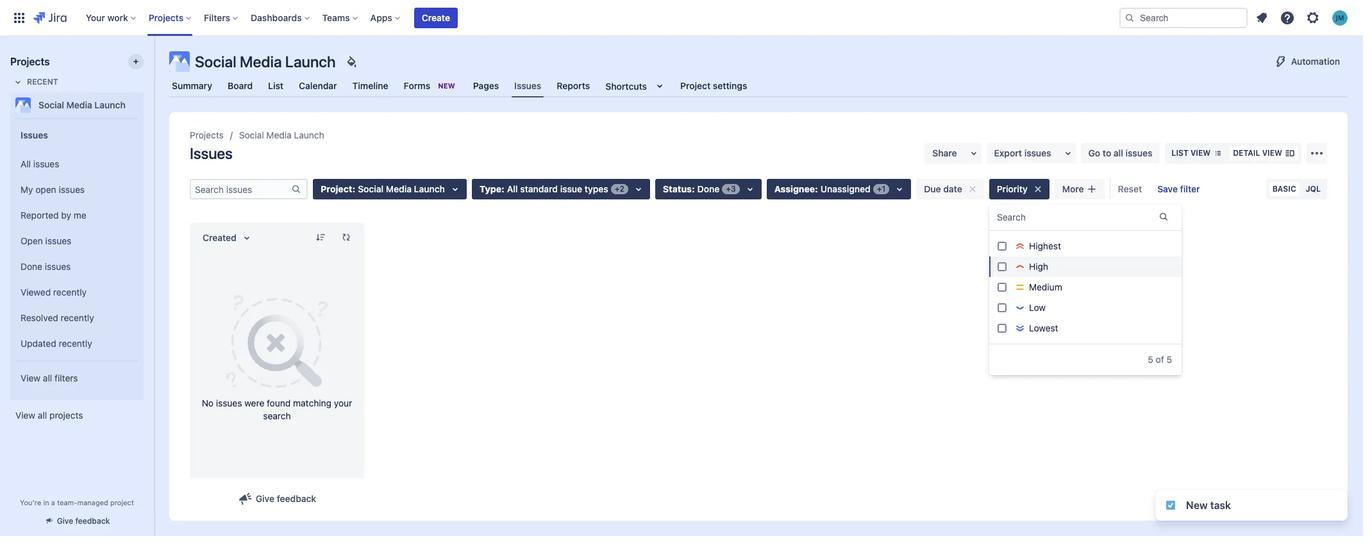 Task type: describe. For each thing, give the bounding box(es) containing it.
set background color image
[[343, 54, 359, 69]]

: for assignee
[[815, 183, 818, 194]]

issues for open issues
[[45, 235, 71, 246]]

project for project : social media launch
[[321, 183, 352, 194]]

filters
[[204, 12, 230, 23]]

types
[[585, 183, 608, 194]]

of
[[1156, 354, 1164, 365]]

list link
[[266, 74, 286, 97]]

: for project
[[352, 183, 355, 194]]

1 horizontal spatial issues
[[190, 144, 233, 162]]

0 horizontal spatial give feedback
[[57, 516, 110, 526]]

open share dialog image
[[966, 146, 981, 161]]

automation image
[[1273, 54, 1289, 69]]

updated recently link
[[15, 331, 138, 356]]

view for list view
[[1191, 148, 1211, 158]]

filters
[[55, 372, 78, 383]]

work
[[107, 12, 128, 23]]

create
[[422, 12, 450, 23]]

recently for viewed recently
[[53, 286, 87, 297]]

calendar
[[299, 80, 337, 91]]

were
[[244, 397, 264, 408]]

1 vertical spatial give
[[57, 516, 73, 526]]

0 vertical spatial give feedback button
[[230, 489, 324, 509]]

dashboards
[[251, 12, 302, 23]]

+1
[[877, 184, 886, 194]]

view for view all filters
[[21, 372, 40, 383]]

reported by me link
[[15, 203, 138, 228]]

view for view all projects
[[15, 410, 35, 421]]

1 5 from the left
[[1148, 354, 1153, 365]]

calendar link
[[296, 74, 340, 97]]

projects button
[[145, 7, 196, 28]]

detail view
[[1233, 148, 1282, 158]]

your work button
[[82, 7, 141, 28]]

issues down all issues "link"
[[59, 184, 85, 195]]

done issues link
[[15, 254, 138, 280]]

viewed recently link
[[15, 280, 138, 305]]

updated
[[21, 338, 56, 349]]

no
[[202, 397, 214, 408]]

issues for no issues were found matching your search
[[216, 397, 242, 408]]

1 vertical spatial social media launch
[[38, 99, 126, 110]]

status
[[663, 183, 692, 194]]

search
[[263, 410, 291, 421]]

5 of 5
[[1148, 354, 1172, 365]]

you're in a team-managed project
[[20, 498, 134, 507]]

help image
[[1280, 10, 1295, 25]]

date
[[943, 183, 962, 194]]

view all filters
[[21, 372, 78, 383]]

lowest
[[1029, 323, 1058, 333]]

open
[[35, 184, 56, 195]]

projects link
[[190, 128, 224, 143]]

list view
[[1172, 148, 1211, 158]]

teams
[[322, 12, 350, 23]]

high image
[[1015, 262, 1025, 272]]

to
[[1103, 147, 1111, 158]]

detail
[[1233, 148, 1260, 158]]

issue
[[560, 183, 582, 194]]

due
[[924, 183, 941, 194]]

low
[[1029, 302, 1046, 313]]

medium image
[[1015, 282, 1025, 292]]

timeline
[[352, 80, 388, 91]]

0 vertical spatial social media launch link
[[10, 92, 138, 118]]

primary element
[[8, 0, 1120, 36]]

1 horizontal spatial give feedback
[[256, 493, 316, 504]]

apps
[[370, 12, 392, 23]]

0 vertical spatial issues
[[514, 80, 541, 91]]

save filter button
[[1150, 179, 1208, 199]]

more
[[1062, 183, 1084, 194]]

import and bulk change issues image
[[1309, 146, 1325, 161]]

remove field image
[[1030, 181, 1046, 197]]

Search issues text field
[[191, 180, 291, 198]]

shortcuts
[[605, 80, 647, 91]]

all issues
[[21, 158, 59, 169]]

1 vertical spatial give feedback button
[[36, 510, 118, 532]]

0 horizontal spatial done
[[21, 261, 42, 272]]

sort descending image
[[315, 232, 326, 242]]

launch left add to starred 'icon'
[[95, 99, 126, 110]]

filter
[[1180, 183, 1200, 194]]

refresh image
[[341, 232, 351, 242]]

medium
[[1029, 281, 1062, 292]]

0 vertical spatial all
[[1114, 147, 1123, 158]]

collapse recent projects image
[[10, 74, 26, 90]]

filters button
[[200, 7, 243, 28]]

export
[[994, 147, 1022, 158]]

timeline link
[[350, 74, 391, 97]]

1 horizontal spatial give
[[256, 493, 274, 504]]

all inside "link"
[[21, 158, 31, 169]]

board link
[[225, 74, 255, 97]]

project settings link
[[678, 74, 750, 97]]

search
[[997, 212, 1026, 222]]

created button
[[195, 228, 262, 248]]

launch up calendar on the left top
[[285, 53, 336, 71]]

team-
[[57, 498, 77, 507]]

view all projects link
[[10, 404, 144, 427]]

2 vertical spatial social media launch
[[239, 130, 324, 140]]

new for new
[[438, 81, 455, 90]]

matching
[[293, 397, 332, 408]]

view for detail view
[[1262, 148, 1282, 158]]

jql
[[1306, 184, 1321, 194]]

appswitcher icon image
[[12, 10, 27, 25]]

export issues button
[[987, 143, 1076, 164]]

issues for export issues
[[1024, 147, 1051, 158]]

board
[[228, 80, 253, 91]]

settings
[[713, 80, 747, 91]]

your
[[334, 397, 352, 408]]

project : social media launch
[[321, 183, 445, 194]]

1 horizontal spatial social media launch link
[[239, 128, 324, 143]]

by
[[61, 209, 71, 220]]

export issues
[[994, 147, 1051, 158]]

notifications image
[[1254, 10, 1270, 25]]

Search field
[[1120, 7, 1248, 28]]

projects
[[49, 410, 83, 421]]



Task type: locate. For each thing, give the bounding box(es) containing it.
type : all standard issue types +2
[[480, 183, 624, 194]]

issues right pages
[[514, 80, 541, 91]]

resolved recently link
[[15, 305, 138, 331]]

issues inside no issues were found matching your search
[[216, 397, 242, 408]]

0 horizontal spatial view
[[1191, 148, 1211, 158]]

2 : from the left
[[501, 183, 504, 194]]

found
[[267, 397, 291, 408]]

1 vertical spatial all
[[43, 372, 52, 383]]

all issues link
[[15, 151, 138, 177]]

recently for resolved recently
[[61, 312, 94, 323]]

list right board
[[268, 80, 283, 91]]

group
[[15, 118, 138, 399], [15, 147, 138, 360]]

feedback
[[277, 493, 316, 504], [75, 516, 110, 526]]

reset button
[[1110, 179, 1150, 199]]

low image
[[1015, 303, 1025, 313]]

1 vertical spatial view
[[15, 410, 35, 421]]

recently down done issues link at the left
[[53, 286, 87, 297]]

list for list view
[[1172, 148, 1189, 158]]

5 left of
[[1148, 354, 1153, 365]]

no issues were found matching your search
[[202, 397, 352, 421]]

go to all issues
[[1088, 147, 1152, 158]]

5 right of
[[1167, 354, 1172, 365]]

me
[[74, 209, 86, 220]]

0 horizontal spatial feedback
[[75, 516, 110, 526]]

1 vertical spatial all
[[507, 183, 518, 194]]

1 group from the top
[[15, 118, 138, 399]]

issues for all issues
[[33, 158, 59, 169]]

: for status
[[692, 183, 695, 194]]

recent
[[27, 77, 58, 87]]

2 group from the top
[[15, 147, 138, 360]]

2 vertical spatial all
[[38, 410, 47, 421]]

social media launch up list link
[[195, 53, 336, 71]]

list for list
[[268, 80, 283, 91]]

2 horizontal spatial issues
[[514, 80, 541, 91]]

media
[[240, 53, 282, 71], [66, 99, 92, 110], [266, 130, 292, 140], [386, 183, 412, 194]]

1 horizontal spatial give feedback button
[[230, 489, 324, 509]]

you're
[[20, 498, 41, 507]]

pages
[[473, 80, 499, 91]]

1 vertical spatial list
[[1172, 148, 1189, 158]]

projects right the work
[[149, 12, 183, 23]]

apps button
[[367, 7, 405, 28]]

list
[[268, 80, 283, 91], [1172, 148, 1189, 158]]

all
[[1114, 147, 1123, 158], [43, 372, 52, 383], [38, 410, 47, 421]]

shortcuts button
[[603, 74, 670, 97]]

priority button
[[989, 179, 1050, 199]]

project for project settings
[[680, 80, 711, 91]]

0 vertical spatial done
[[697, 183, 720, 194]]

projects for 'projects' link
[[190, 130, 224, 140]]

issues down reported by me
[[45, 235, 71, 246]]

1 horizontal spatial project
[[680, 80, 711, 91]]

list up save filter
[[1172, 148, 1189, 158]]

all
[[21, 158, 31, 169], [507, 183, 518, 194]]

project up refresh icon
[[321, 183, 352, 194]]

view all projects
[[15, 410, 83, 421]]

forms
[[404, 80, 430, 91]]

0 vertical spatial feedback
[[277, 493, 316, 504]]

project
[[110, 498, 134, 507]]

issues up open
[[33, 158, 59, 169]]

0 vertical spatial list
[[268, 80, 283, 91]]

0 horizontal spatial all
[[21, 158, 31, 169]]

4 : from the left
[[815, 183, 818, 194]]

due date
[[924, 183, 962, 194]]

issues right to
[[1126, 147, 1152, 158]]

issues inside button
[[1024, 147, 1051, 158]]

search image
[[1125, 13, 1135, 23]]

high
[[1029, 261, 1048, 272]]

0 horizontal spatial projects
[[10, 56, 50, 67]]

projects down summary link
[[190, 130, 224, 140]]

1 vertical spatial issues
[[21, 129, 48, 140]]

all up my
[[21, 158, 31, 169]]

recently inside viewed recently link
[[53, 286, 87, 297]]

pages link
[[470, 74, 502, 97]]

1 horizontal spatial feedback
[[277, 493, 316, 504]]

1 vertical spatial done
[[21, 261, 42, 272]]

my open issues link
[[15, 177, 138, 203]]

+2
[[615, 184, 624, 194]]

settings image
[[1305, 10, 1321, 25]]

unassigned
[[821, 183, 871, 194]]

highest image
[[1015, 241, 1025, 251]]

0 horizontal spatial list
[[268, 80, 283, 91]]

save
[[1157, 183, 1178, 194]]

recently down resolved recently link
[[59, 338, 92, 349]]

1 horizontal spatial done
[[697, 183, 720, 194]]

issues inside "link"
[[33, 158, 59, 169]]

managed
[[77, 498, 108, 507]]

launch left type
[[414, 183, 445, 194]]

go to all issues link
[[1081, 143, 1160, 164]]

view all filters link
[[15, 365, 138, 391]]

project settings
[[680, 80, 747, 91]]

priority
[[997, 183, 1028, 194]]

1 vertical spatial project
[[321, 183, 352, 194]]

teams button
[[318, 7, 363, 28]]

1 horizontal spatial new
[[1186, 499, 1208, 511]]

banner
[[0, 0, 1363, 36]]

my open issues
[[21, 184, 85, 195]]

all right to
[[1114, 147, 1123, 158]]

: for type
[[501, 183, 504, 194]]

1 horizontal spatial view
[[1262, 148, 1282, 158]]

0 vertical spatial give
[[256, 493, 274, 504]]

group containing all issues
[[15, 147, 138, 360]]

resolved recently
[[21, 312, 94, 323]]

0 vertical spatial projects
[[149, 12, 183, 23]]

issues up viewed recently
[[45, 261, 71, 272]]

view up filter
[[1191, 148, 1211, 158]]

view down updated
[[21, 372, 40, 383]]

social media launch down list link
[[239, 130, 324, 140]]

new task button
[[1155, 490, 1348, 521]]

banner containing your work
[[0, 0, 1363, 36]]

share button
[[925, 143, 981, 164]]

2 view from the left
[[1262, 148, 1282, 158]]

new right forms
[[438, 81, 455, 90]]

new for new task
[[1186, 499, 1208, 511]]

give
[[256, 493, 274, 504], [57, 516, 73, 526]]

0 horizontal spatial give feedback button
[[36, 510, 118, 532]]

due date button
[[916, 179, 984, 199]]

standard
[[520, 183, 558, 194]]

summary link
[[169, 74, 215, 97]]

your
[[86, 12, 105, 23]]

open issues link
[[15, 228, 138, 254]]

done
[[697, 183, 720, 194], [21, 261, 42, 272]]

done down "open"
[[21, 261, 42, 272]]

group containing issues
[[15, 118, 138, 399]]

view
[[21, 372, 40, 383], [15, 410, 35, 421]]

remove field image
[[965, 181, 980, 197]]

project
[[680, 80, 711, 91], [321, 183, 352, 194]]

share
[[932, 147, 957, 158]]

recently for updated recently
[[59, 338, 92, 349]]

issues down 'projects' link
[[190, 144, 233, 162]]

my
[[21, 184, 33, 195]]

task icon image
[[1166, 500, 1176, 510]]

all for projects
[[38, 410, 47, 421]]

save filter
[[1157, 183, 1200, 194]]

your profile and settings image
[[1332, 10, 1348, 25]]

1 horizontal spatial all
[[507, 183, 518, 194]]

sidebar navigation image
[[140, 51, 168, 77]]

social
[[195, 53, 236, 71], [38, 99, 64, 110], [239, 130, 264, 140], [358, 183, 384, 194]]

automation
[[1291, 56, 1340, 67]]

view left "projects"
[[15, 410, 35, 421]]

summary
[[172, 80, 212, 91]]

addicon image
[[1087, 184, 1097, 194]]

0 vertical spatial all
[[21, 158, 31, 169]]

1 horizontal spatial projects
[[149, 12, 183, 23]]

assignee
[[774, 183, 815, 194]]

all left filters
[[43, 372, 52, 383]]

0 vertical spatial social media launch
[[195, 53, 336, 71]]

tab list containing issues
[[162, 74, 1355, 97]]

create project image
[[131, 56, 141, 67]]

order by image
[[239, 230, 254, 246]]

done issues
[[21, 261, 71, 272]]

updated recently
[[21, 338, 92, 349]]

jira image
[[33, 10, 67, 25], [33, 10, 67, 25]]

projects
[[149, 12, 183, 23], [10, 56, 50, 67], [190, 130, 224, 140]]

recently inside updated recently link
[[59, 338, 92, 349]]

0 horizontal spatial project
[[321, 183, 352, 194]]

3 : from the left
[[692, 183, 695, 194]]

social media launch down the recent
[[38, 99, 126, 110]]

issues for done issues
[[45, 261, 71, 272]]

0 horizontal spatial give
[[57, 516, 73, 526]]

0 vertical spatial project
[[680, 80, 711, 91]]

0 horizontal spatial issues
[[21, 129, 48, 140]]

0 vertical spatial give feedback
[[256, 493, 316, 504]]

1 vertical spatial social media launch link
[[239, 128, 324, 143]]

tab list
[[162, 74, 1355, 97]]

recently inside resolved recently link
[[61, 312, 94, 323]]

0 horizontal spatial social media launch link
[[10, 92, 138, 118]]

issues
[[1024, 147, 1051, 158], [1126, 147, 1152, 158], [33, 158, 59, 169], [59, 184, 85, 195], [45, 235, 71, 246], [45, 261, 71, 272], [216, 397, 242, 408]]

launch down calendar link
[[294, 130, 324, 140]]

projects for projects dropdown button
[[149, 12, 183, 23]]

2 horizontal spatial projects
[[190, 130, 224, 140]]

0 vertical spatial new
[[438, 81, 455, 90]]

lowest image
[[1015, 323, 1025, 333]]

all for filters
[[43, 372, 52, 383]]

assignee : unassigned +1
[[774, 183, 886, 194]]

2 5 from the left
[[1167, 354, 1172, 365]]

1 : from the left
[[352, 183, 355, 194]]

1 vertical spatial projects
[[10, 56, 50, 67]]

type
[[480, 183, 501, 194]]

1 vertical spatial recently
[[61, 312, 94, 323]]

0 vertical spatial view
[[21, 372, 40, 383]]

1 view from the left
[[1191, 148, 1211, 158]]

new left task
[[1186, 499, 1208, 511]]

1 vertical spatial give feedback
[[57, 516, 110, 526]]

your work
[[86, 12, 128, 23]]

+3
[[726, 184, 736, 194]]

open issues
[[21, 235, 71, 246]]

2 vertical spatial projects
[[190, 130, 224, 140]]

open export issues dropdown image
[[1060, 146, 1076, 161]]

social media launch link down the recent
[[10, 92, 138, 118]]

1 horizontal spatial 5
[[1167, 354, 1172, 365]]

issues right no
[[216, 397, 242, 408]]

2 vertical spatial recently
[[59, 338, 92, 349]]

go
[[1088, 147, 1100, 158]]

recently down viewed recently link
[[61, 312, 94, 323]]

in
[[43, 498, 49, 507]]

1 horizontal spatial list
[[1172, 148, 1189, 158]]

projects up the recent
[[10, 56, 50, 67]]

project left settings
[[680, 80, 711, 91]]

reported by me
[[21, 209, 86, 220]]

give feedback
[[256, 493, 316, 504], [57, 516, 110, 526]]

more button
[[1055, 179, 1105, 199]]

issues right export
[[1024, 147, 1051, 158]]

projects inside dropdown button
[[149, 12, 183, 23]]

0 horizontal spatial 5
[[1148, 354, 1153, 365]]

1 vertical spatial feedback
[[75, 516, 110, 526]]

new inside button
[[1186, 499, 1208, 511]]

add to starred image
[[140, 97, 155, 113]]

highest
[[1029, 240, 1061, 251]]

:
[[352, 183, 355, 194], [501, 183, 504, 194], [692, 183, 695, 194], [815, 183, 818, 194]]

dashboards button
[[247, 7, 315, 28]]

0 vertical spatial recently
[[53, 286, 87, 297]]

social media launch link down list link
[[239, 128, 324, 143]]

reset
[[1118, 183, 1142, 194]]

view right detail
[[1262, 148, 1282, 158]]

0 horizontal spatial new
[[438, 81, 455, 90]]

issues up the all issues
[[21, 129, 48, 140]]

1 vertical spatial new
[[1186, 499, 1208, 511]]

viewed recently
[[21, 286, 87, 297]]

all right type
[[507, 183, 518, 194]]

done left +3
[[697, 183, 720, 194]]

automation button
[[1266, 51, 1348, 72]]

2 vertical spatial issues
[[190, 144, 233, 162]]

basic
[[1273, 184, 1296, 194]]

all left "projects"
[[38, 410, 47, 421]]



Task type: vqa. For each thing, say whether or not it's contained in the screenshot.
Dismiss Quickstart
no



